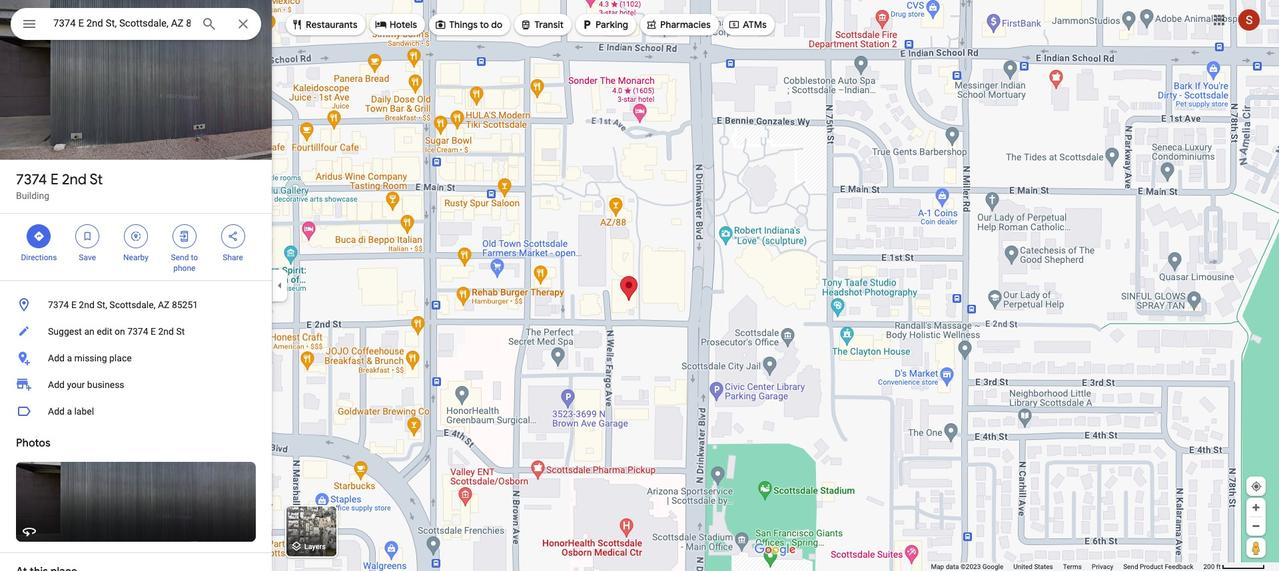 Task type: describe. For each thing, give the bounding box(es) containing it.

[[581, 17, 593, 32]]

business
[[87, 380, 124, 391]]

data
[[946, 564, 960, 571]]

on
[[115, 327, 125, 337]]

7374 for st
[[16, 171, 47, 189]]

place
[[109, 353, 132, 364]]

to inside send to phone
[[191, 253, 198, 263]]

200 ft button
[[1204, 564, 1266, 571]]


[[81, 229, 93, 244]]

a for label
[[67, 407, 72, 417]]

 hotels
[[375, 17, 417, 32]]

suggest an edit on 7374 e 2nd st
[[48, 327, 185, 337]]

ft
[[1217, 564, 1222, 571]]

united states button
[[1014, 563, 1054, 572]]

things
[[449, 19, 478, 31]]

restaurants
[[306, 19, 358, 31]]

feedback
[[1166, 564, 1194, 571]]

st,
[[97, 300, 107, 311]]

share
[[223, 253, 243, 263]]

nearby
[[123, 253, 149, 263]]


[[130, 229, 142, 244]]


[[227, 229, 239, 244]]

send for send product feedback
[[1124, 564, 1139, 571]]

add a missing place
[[48, 353, 132, 364]]


[[33, 229, 45, 244]]

terms button
[[1064, 563, 1083, 572]]

7374 e 2nd st building
[[16, 171, 103, 201]]

send product feedback
[[1124, 564, 1194, 571]]

google maps element
[[0, 0, 1280, 572]]

parking
[[596, 19, 629, 31]]

add a label
[[48, 407, 94, 417]]

collapse side panel image
[[273, 279, 287, 293]]

e for st
[[50, 171, 59, 189]]

add your business link
[[0, 372, 272, 399]]

suggest
[[48, 327, 82, 337]]

terms
[[1064, 564, 1083, 571]]

200 ft
[[1204, 564, 1222, 571]]

7374 e 2nd st, scottsdale, az 85251 button
[[0, 292, 272, 319]]

atms
[[743, 19, 767, 31]]

85251
[[172, 300, 198, 311]]


[[435, 17, 447, 32]]

e inside 'button'
[[151, 327, 156, 337]]

edit
[[97, 327, 112, 337]]

©2023
[[961, 564, 981, 571]]

scottsdale,
[[110, 300, 156, 311]]

none field inside 7374 e 2nd st, scottsdale, az 85251 field
[[53, 15, 191, 31]]

add a label button
[[0, 399, 272, 425]]

add for add a label
[[48, 407, 65, 417]]

2nd for st
[[62, 171, 87, 189]]

footer inside google maps element
[[932, 563, 1204, 572]]

send to phone
[[171, 253, 198, 273]]

phone
[[173, 264, 196, 273]]

 things to do
[[435, 17, 503, 32]]


[[375, 17, 387, 32]]

200
[[1204, 564, 1216, 571]]


[[729, 17, 741, 32]]

label
[[74, 407, 94, 417]]

privacy
[[1093, 564, 1114, 571]]

a for missing
[[67, 353, 72, 364]]

 button
[[11, 8, 48, 43]]

map
[[932, 564, 945, 571]]

save
[[79, 253, 96, 263]]

7374 for st,
[[48, 300, 69, 311]]

e for st,
[[71, 300, 77, 311]]

pharmacies
[[661, 19, 711, 31]]

zoom out image
[[1252, 522, 1262, 532]]



Task type: locate. For each thing, give the bounding box(es) containing it.
add for add your business
[[48, 380, 65, 391]]

add left label in the left of the page
[[48, 407, 65, 417]]


[[646, 17, 658, 32]]

footer
[[932, 563, 1204, 572]]

e inside button
[[71, 300, 77, 311]]

7374 up building
[[16, 171, 47, 189]]

building
[[16, 191, 49, 201]]

send for send to phone
[[171, 253, 189, 263]]

to up the 'phone'
[[191, 253, 198, 263]]

0 horizontal spatial e
[[50, 171, 59, 189]]

st inside 7374 e 2nd st building
[[90, 171, 103, 189]]

0 vertical spatial e
[[50, 171, 59, 189]]

1 horizontal spatial st
[[176, 327, 185, 337]]

2 vertical spatial 7374
[[127, 327, 148, 337]]

0 vertical spatial a
[[67, 353, 72, 364]]

0 horizontal spatial to
[[191, 253, 198, 263]]

e
[[50, 171, 59, 189], [71, 300, 77, 311], [151, 327, 156, 337]]

add left your
[[48, 380, 65, 391]]

 parking
[[581, 17, 629, 32]]

2nd for st,
[[79, 300, 95, 311]]

footer containing map data ©2023 google
[[932, 563, 1204, 572]]

3 add from the top
[[48, 407, 65, 417]]

7374 up suggest on the left of page
[[48, 300, 69, 311]]

1 horizontal spatial e
[[71, 300, 77, 311]]

 pharmacies
[[646, 17, 711, 32]]

0 vertical spatial send
[[171, 253, 189, 263]]

1 vertical spatial add
[[48, 380, 65, 391]]

send up the 'phone'
[[171, 253, 189, 263]]

 search field
[[11, 8, 261, 43]]

2nd left st,
[[79, 300, 95, 311]]

add
[[48, 353, 65, 364], [48, 380, 65, 391], [48, 407, 65, 417]]

add your business
[[48, 380, 124, 391]]

add down suggest on the left of page
[[48, 353, 65, 364]]

7374 inside 7374 e 2nd st, scottsdale, az 85251 button
[[48, 300, 69, 311]]

send inside button
[[1124, 564, 1139, 571]]

a inside button
[[67, 353, 72, 364]]

2nd up 
[[62, 171, 87, 189]]

7374 right on at the left bottom of page
[[127, 327, 148, 337]]

send
[[171, 253, 189, 263], [1124, 564, 1139, 571]]

to inside  things to do
[[480, 19, 489, 31]]

1 horizontal spatial 7374
[[48, 300, 69, 311]]


[[520, 17, 532, 32]]


[[291, 17, 303, 32]]

1 vertical spatial e
[[71, 300, 77, 311]]

0 horizontal spatial st
[[90, 171, 103, 189]]

7374 e 2nd st main content
[[0, 0, 272, 572]]

united
[[1014, 564, 1033, 571]]

7374 inside suggest an edit on 7374 e 2nd st 'button'
[[127, 327, 148, 337]]

show street view coverage image
[[1247, 539, 1267, 559]]

2 horizontal spatial e
[[151, 327, 156, 337]]

2 vertical spatial 2nd
[[158, 327, 174, 337]]

0 vertical spatial add
[[48, 353, 65, 364]]

privacy button
[[1093, 563, 1114, 572]]

1 vertical spatial to
[[191, 253, 198, 263]]

add for add a missing place
[[48, 353, 65, 364]]

add inside button
[[48, 353, 65, 364]]

missing
[[74, 353, 107, 364]]

1 a from the top
[[67, 353, 72, 364]]

7374 E 2nd St, Scottsdale, AZ 85251 field
[[11, 8, 261, 40]]

0 vertical spatial to
[[480, 19, 489, 31]]

2 vertical spatial add
[[48, 407, 65, 417]]

2nd down az
[[158, 327, 174, 337]]

send inside send to phone
[[171, 253, 189, 263]]


[[21, 15, 37, 33]]

send left product at the bottom right of page
[[1124, 564, 1139, 571]]

a left label in the left of the page
[[67, 407, 72, 417]]

suggest an edit on 7374 e 2nd st button
[[0, 319, 272, 345]]

a inside button
[[67, 407, 72, 417]]

2 a from the top
[[67, 407, 72, 417]]

show your location image
[[1251, 481, 1263, 493]]

hotels
[[390, 19, 417, 31]]

2 add from the top
[[48, 380, 65, 391]]

1 vertical spatial a
[[67, 407, 72, 417]]

7374
[[16, 171, 47, 189], [48, 300, 69, 311], [127, 327, 148, 337]]

to left do
[[480, 19, 489, 31]]

a
[[67, 353, 72, 364], [67, 407, 72, 417]]

None field
[[53, 15, 191, 31]]

0 vertical spatial 7374
[[16, 171, 47, 189]]

map data ©2023 google
[[932, 564, 1004, 571]]

layers
[[304, 544, 326, 552]]

7374 inside 7374 e 2nd st building
[[16, 171, 47, 189]]

 transit
[[520, 17, 564, 32]]


[[179, 229, 191, 244]]

zoom in image
[[1252, 503, 1262, 513]]

united states
[[1014, 564, 1054, 571]]

2nd inside 'button'
[[158, 327, 174, 337]]

do
[[491, 19, 503, 31]]

 restaurants
[[291, 17, 358, 32]]

google
[[983, 564, 1004, 571]]

7374 e 2nd st, scottsdale, az 85251
[[48, 300, 198, 311]]

0 horizontal spatial send
[[171, 253, 189, 263]]

0 horizontal spatial 7374
[[16, 171, 47, 189]]

e inside 7374 e 2nd st building
[[50, 171, 59, 189]]

2nd inside button
[[79, 300, 95, 311]]

st inside suggest an edit on 7374 e 2nd st 'button'
[[176, 327, 185, 337]]

to
[[480, 19, 489, 31], [191, 253, 198, 263]]

send product feedback button
[[1124, 563, 1194, 572]]

add inside button
[[48, 407, 65, 417]]

2 horizontal spatial 7374
[[127, 327, 148, 337]]

directions
[[21, 253, 57, 263]]

google account: sheryl atherton  
(sheryl.atherton@adept.ai) image
[[1239, 9, 1261, 30]]

transit
[[535, 19, 564, 31]]

2 vertical spatial e
[[151, 327, 156, 337]]

photos
[[16, 437, 50, 451]]

2nd
[[62, 171, 87, 189], [79, 300, 95, 311], [158, 327, 174, 337]]

st down 85251
[[176, 327, 185, 337]]

0 vertical spatial 2nd
[[62, 171, 87, 189]]

st up 
[[90, 171, 103, 189]]

states
[[1035, 564, 1054, 571]]

1 horizontal spatial send
[[1124, 564, 1139, 571]]

1 vertical spatial st
[[176, 327, 185, 337]]

1 vertical spatial send
[[1124, 564, 1139, 571]]

1 add from the top
[[48, 353, 65, 364]]

2nd inside 7374 e 2nd st building
[[62, 171, 87, 189]]

add a missing place button
[[0, 345, 272, 372]]

1 vertical spatial 7374
[[48, 300, 69, 311]]

your
[[67, 380, 85, 391]]

1 horizontal spatial to
[[480, 19, 489, 31]]

a left missing
[[67, 353, 72, 364]]

product
[[1141, 564, 1164, 571]]

 atms
[[729, 17, 767, 32]]

st
[[90, 171, 103, 189], [176, 327, 185, 337]]

actions for 7374 e 2nd st region
[[0, 214, 272, 281]]

an
[[84, 327, 94, 337]]

0 vertical spatial st
[[90, 171, 103, 189]]

1 vertical spatial 2nd
[[79, 300, 95, 311]]

az
[[158, 300, 170, 311]]



Task type: vqa. For each thing, say whether or not it's contained in the screenshot.


